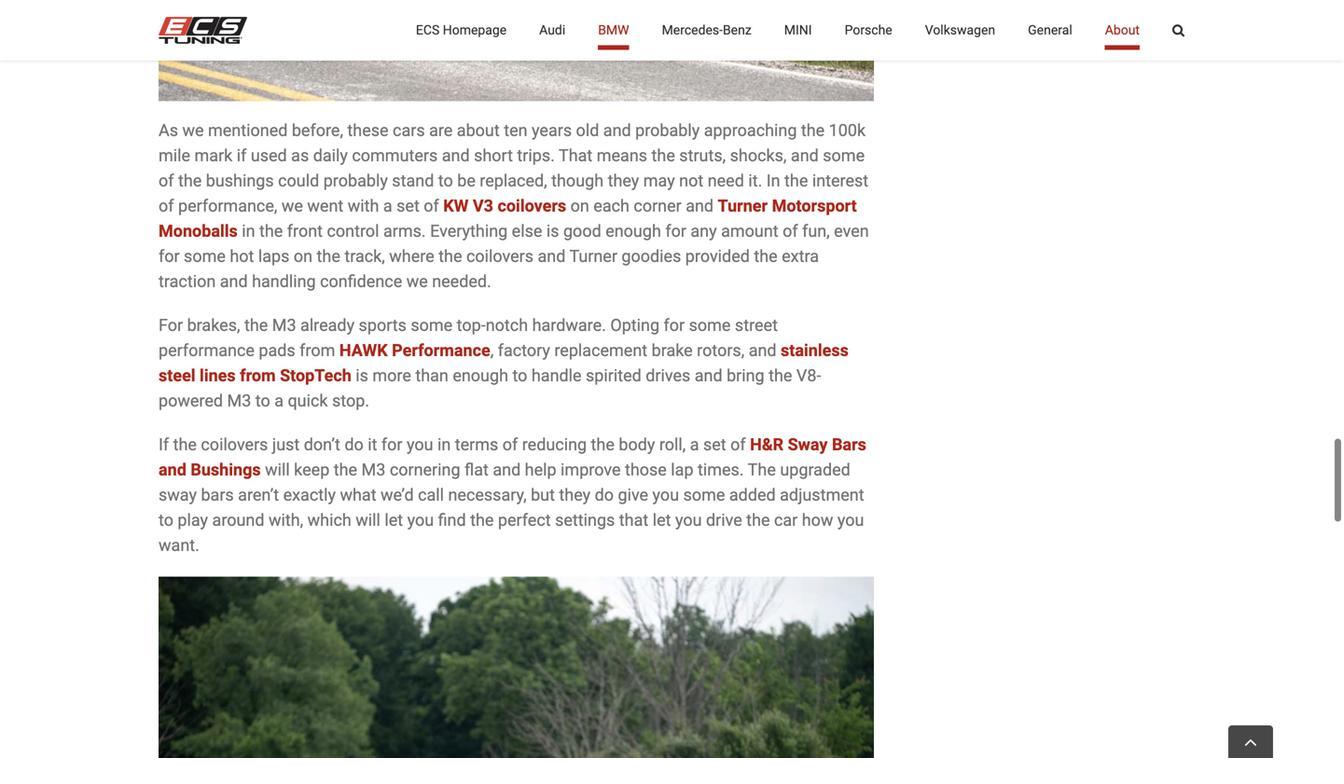 Task type: locate. For each thing, give the bounding box(es) containing it.
on down front
[[294, 247, 313, 267]]

1 let from the left
[[385, 511, 403, 531]]

turner inside turner motorsport monoballs
[[718, 197, 768, 216]]

to left quick
[[255, 392, 270, 411]]

set
[[397, 197, 420, 216], [704, 435, 727, 455]]

will down just
[[265, 461, 290, 480]]

the inside is more than enough to handle spirited drives and bring the v8- powered m3 to a quick stop.
[[769, 366, 793, 386]]

flat
[[465, 461, 489, 480]]

0 vertical spatial will
[[265, 461, 290, 480]]

0 vertical spatial set
[[397, 197, 420, 216]]

1 horizontal spatial probably
[[636, 121, 700, 141]]

in inside 'in the front control arms. everything else is good enough for any amount of fun, even for some hot laps on the track, where the coilovers and turner goodies provided the extra traction and handling confidence we needed.'
[[242, 222, 255, 241]]

probably
[[636, 121, 700, 141], [324, 171, 388, 191]]

0 horizontal spatial do
[[345, 435, 364, 455]]

some up the interest
[[823, 146, 865, 166]]

probably up the struts,
[[636, 121, 700, 141]]

about link
[[1106, 0, 1140, 61]]

they up settings
[[559, 486, 591, 505]]

2 vertical spatial m3
[[362, 461, 386, 480]]

trips.
[[517, 146, 555, 166]]

is inside is more than enough to handle spirited drives and bring the v8- powered m3 to a quick stop.
[[356, 366, 369, 386]]

coilovers down else
[[467, 247, 534, 267]]

you up cornering
[[407, 435, 434, 455]]

in up hot
[[242, 222, 255, 241]]

performance
[[159, 341, 255, 361]]

powered
[[159, 392, 223, 411]]

which
[[308, 511, 352, 531]]

sway
[[788, 435, 828, 455]]

1 vertical spatial coilovers
[[467, 247, 534, 267]]

from down pads
[[240, 366, 276, 386]]

a right roll, at bottom
[[690, 435, 699, 455]]

the down mile
[[178, 171, 202, 191]]

give
[[618, 486, 649, 505]]

a inside is more than enough to handle spirited drives and bring the v8- powered m3 to a quick stop.
[[275, 392, 284, 411]]

enough inside 'in the front control arms. everything else is good enough for any amount of fun, even for some hot laps on the track, where the coilovers and turner goodies provided the extra traction and handling confidence we needed.'
[[606, 222, 662, 241]]

coilovers up bushings
[[201, 435, 268, 455]]

old
[[576, 121, 599, 141]]

sports
[[359, 316, 407, 336]]

help
[[525, 461, 557, 480]]

corner
[[634, 197, 682, 216]]

of
[[159, 171, 174, 191], [159, 197, 174, 216], [424, 197, 439, 216], [783, 222, 798, 241], [503, 435, 518, 455], [731, 435, 746, 455]]

brake
[[652, 341, 693, 361]]

0 horizontal spatial we
[[182, 121, 204, 141]]

2 horizontal spatial m3
[[362, 461, 386, 480]]

0 vertical spatial coilovers
[[498, 197, 567, 216]]

for inside the for brakes, the m3 already sports some top-notch hardware. opting for some street performance pads from
[[664, 316, 685, 336]]

of left fun,
[[783, 222, 798, 241]]

extra
[[782, 247, 819, 267]]

are
[[429, 121, 453, 141]]

m3 inside the for brakes, the m3 already sports some top-notch hardware. opting for some street performance pads from
[[272, 316, 296, 336]]

in
[[242, 222, 255, 241], [438, 435, 451, 455]]

the down amount at the top of the page
[[754, 247, 778, 267]]

these
[[348, 121, 389, 141]]

monoballs
[[159, 222, 238, 241]]

enough up goodies
[[606, 222, 662, 241]]

and down rotors,
[[695, 366, 723, 386]]

of left kw
[[424, 197, 439, 216]]

let right "that"
[[653, 511, 671, 531]]

adjustment
[[780, 486, 865, 505]]

set up times.
[[704, 435, 727, 455]]

we down could on the left of page
[[282, 197, 303, 216]]

1 vertical spatial will
[[356, 511, 381, 531]]

on down though
[[571, 197, 590, 216]]

aren't
[[238, 486, 279, 505]]

a left quick
[[275, 392, 284, 411]]

audi
[[540, 22, 566, 38]]

2 vertical spatial coilovers
[[201, 435, 268, 455]]

the left v8-
[[769, 366, 793, 386]]

0 horizontal spatial turner
[[570, 247, 618, 267]]

just
[[272, 435, 300, 455]]

car
[[775, 511, 798, 531]]

steel
[[159, 366, 196, 386]]

to left play
[[159, 511, 174, 531]]

brakes,
[[187, 316, 240, 336]]

0 horizontal spatial a
[[275, 392, 284, 411]]

0 vertical spatial on
[[571, 197, 590, 216]]

0 horizontal spatial is
[[356, 366, 369, 386]]

do down improve
[[595, 486, 614, 505]]

hardware.
[[532, 316, 606, 336]]

let
[[385, 511, 403, 531], [653, 511, 671, 531]]

is right else
[[547, 222, 559, 241]]

to inside will keep the m3 cornering flat and help improve those lap times. the upgraded sway bars aren't exactly what we'd call necessary, but they do give you some added adjustment to play around with, which will let you find the perfect settings that let you drive the car how you want.
[[159, 511, 174, 531]]

1 horizontal spatial set
[[704, 435, 727, 455]]

of down mile
[[159, 171, 174, 191]]

turner motorsport monoballs
[[159, 197, 857, 241]]

and inside is more than enough to handle spirited drives and bring the v8- powered m3 to a quick stop.
[[695, 366, 723, 386]]

1 horizontal spatial from
[[300, 341, 335, 361]]

some down times.
[[684, 486, 726, 505]]

0 horizontal spatial on
[[294, 247, 313, 267]]

1 horizontal spatial enough
[[606, 222, 662, 241]]

from up stoptech
[[300, 341, 335, 361]]

let down we'd
[[385, 511, 403, 531]]

0 horizontal spatial enough
[[453, 366, 509, 386]]

0 horizontal spatial let
[[385, 511, 403, 531]]

bars
[[832, 435, 867, 455]]

the up pads
[[244, 316, 268, 336]]

do left it
[[345, 435, 364, 455]]

for up traction
[[159, 247, 180, 267]]

0 vertical spatial we
[[182, 121, 204, 141]]

for up brake
[[664, 316, 685, 336]]

probably up the with
[[324, 171, 388, 191]]

coilovers up else
[[498, 197, 567, 216]]

2 horizontal spatial we
[[407, 272, 428, 292]]

enough inside is more than enough to handle spirited drives and bring the v8- powered m3 to a quick stop.
[[453, 366, 509, 386]]

0 horizontal spatial from
[[240, 366, 276, 386]]

motorsport
[[772, 197, 857, 216]]

1 vertical spatial we
[[282, 197, 303, 216]]

a right the with
[[383, 197, 393, 216]]

and up 'sway' at the left bottom of the page
[[159, 461, 187, 480]]

is down hawk
[[356, 366, 369, 386]]

that
[[619, 511, 649, 531]]

,
[[491, 341, 494, 361]]

porsche link
[[845, 0, 893, 61]]

in
[[767, 171, 781, 191]]

notch
[[486, 316, 528, 336]]

1 horizontal spatial m3
[[272, 316, 296, 336]]

stainless
[[781, 341, 849, 361]]

0 vertical spatial they
[[608, 171, 640, 191]]

hawk
[[340, 341, 388, 361]]

0 horizontal spatial they
[[559, 486, 591, 505]]

0 vertical spatial enough
[[606, 222, 662, 241]]

turner motorsport monoballs link
[[159, 197, 857, 241]]

bmw link
[[598, 0, 630, 61]]

that
[[559, 146, 593, 166]]

audi link
[[540, 0, 566, 61]]

though
[[552, 171, 604, 191]]

and right flat
[[493, 461, 521, 480]]

0 vertical spatial is
[[547, 222, 559, 241]]

m3 for pads
[[272, 316, 296, 336]]

1 horizontal spatial on
[[571, 197, 590, 216]]

mercedes-benz
[[662, 22, 752, 38]]

0 vertical spatial in
[[242, 222, 255, 241]]

bushings
[[206, 171, 274, 191]]

0 horizontal spatial in
[[242, 222, 255, 241]]

1 vertical spatial m3
[[227, 392, 251, 411]]

performance,
[[178, 197, 278, 216]]

set inside as we mentioned before, these cars are about ten years old and probably approaching the 100k mile mark if used as daily commuters and short trips. that means the struts, shocks, and some of the bushings could probably stand to be replaced, though they may not need it. in the interest of performance, we went with a set of
[[397, 197, 420, 216]]

m3
[[272, 316, 296, 336], [227, 392, 251, 411], [362, 461, 386, 480]]

to inside as we mentioned before, these cars are about ten years old and probably approaching the 100k mile mark if used as daily commuters and short trips. that means the struts, shocks, and some of the bushings could probably stand to be replaced, though they may not need it. in the interest of performance, we went with a set of
[[438, 171, 453, 191]]

1 vertical spatial is
[[356, 366, 369, 386]]

m3 up pads
[[272, 316, 296, 336]]

street
[[735, 316, 778, 336]]

with,
[[269, 511, 303, 531]]

lap
[[671, 461, 694, 480]]

in up cornering
[[438, 435, 451, 455]]

m3 down lines
[[227, 392, 251, 411]]

1 horizontal spatial is
[[547, 222, 559, 241]]

0 horizontal spatial m3
[[227, 392, 251, 411]]

approaching
[[704, 121, 797, 141]]

some inside as we mentioned before, these cars are about ten years old and probably approaching the 100k mile mark if used as daily commuters and short trips. that means the struts, shocks, and some of the bushings could probably stand to be replaced, though they may not need it. in the interest of performance, we went with a set of
[[823, 146, 865, 166]]

1 horizontal spatial do
[[595, 486, 614, 505]]

ecs tuning logo image
[[159, 17, 247, 44]]

bars
[[201, 486, 234, 505]]

enough down ,
[[453, 366, 509, 386]]

we down where
[[407, 272, 428, 292]]

the left 100k
[[802, 121, 825, 141]]

on inside 'in the front control arms. everything else is good enough for any amount of fun, even for some hot laps on the track, where the coilovers and turner goodies provided the extra traction and handling confidence we needed.'
[[294, 247, 313, 267]]

top-
[[457, 316, 486, 336]]

1 vertical spatial from
[[240, 366, 276, 386]]

will down what
[[356, 511, 381, 531]]

they down means
[[608, 171, 640, 191]]

1 horizontal spatial a
[[383, 197, 393, 216]]

turner up amount at the top of the page
[[718, 197, 768, 216]]

1 vertical spatial enough
[[453, 366, 509, 386]]

1 horizontal spatial in
[[438, 435, 451, 455]]

1 vertical spatial a
[[275, 392, 284, 411]]

a inside as we mentioned before, these cars are about ten years old and probably approaching the 100k mile mark if used as daily commuters and short trips. that means the struts, shocks, and some of the bushings could probably stand to be replaced, though they may not need it. in the interest of performance, we went with a set of
[[383, 197, 393, 216]]

0 horizontal spatial probably
[[324, 171, 388, 191]]

general link
[[1029, 0, 1073, 61]]

0 vertical spatial from
[[300, 341, 335, 361]]

hot
[[230, 247, 254, 267]]

added
[[730, 486, 776, 505]]

we right as
[[182, 121, 204, 141]]

0 horizontal spatial set
[[397, 197, 420, 216]]

general
[[1029, 22, 1073, 38]]

mini
[[785, 22, 812, 38]]

v8-
[[797, 366, 822, 386]]

from inside the stainless steel lines from stoptech
[[240, 366, 276, 386]]

1 vertical spatial set
[[704, 435, 727, 455]]

2 horizontal spatial a
[[690, 435, 699, 455]]

the down necessary,
[[470, 511, 494, 531]]

exactly
[[283, 486, 336, 505]]

hawk performance , factory replacement brake rotors, and
[[340, 341, 781, 361]]

turner down good
[[570, 247, 618, 267]]

set up arms.
[[397, 197, 420, 216]]

some down monoballs
[[184, 247, 226, 267]]

the down front
[[317, 247, 341, 267]]

turner
[[718, 197, 768, 216], [570, 247, 618, 267]]

2 vertical spatial we
[[407, 272, 428, 292]]

0 vertical spatial probably
[[636, 121, 700, 141]]

1 horizontal spatial turner
[[718, 197, 768, 216]]

m3 down it
[[362, 461, 386, 480]]

0 vertical spatial turner
[[718, 197, 768, 216]]

1 vertical spatial they
[[559, 486, 591, 505]]

those
[[625, 461, 667, 480]]

times.
[[698, 461, 744, 480]]

h&r sway bars and bushings link
[[159, 435, 867, 480]]

laps
[[258, 247, 290, 267]]

1 vertical spatial on
[[294, 247, 313, 267]]

v3
[[473, 197, 494, 216]]

m3 inside will keep the m3 cornering flat and help improve those lap times. the upgraded sway bars aren't exactly what we'd call necessary, but they do give you some added adjustment to play around with, which will let you find the perfect settings that let you drive the car how you want.
[[362, 461, 386, 480]]

1 horizontal spatial they
[[608, 171, 640, 191]]

some up rotors,
[[689, 316, 731, 336]]

play
[[178, 511, 208, 531]]

to left be
[[438, 171, 453, 191]]

and down hot
[[220, 272, 248, 292]]

the right "in"
[[785, 171, 809, 191]]

0 vertical spatial a
[[383, 197, 393, 216]]

good
[[564, 222, 602, 241]]

it
[[368, 435, 377, 455]]

some
[[823, 146, 865, 166], [184, 247, 226, 267], [411, 316, 453, 336], [689, 316, 731, 336], [684, 486, 726, 505]]

1 horizontal spatial let
[[653, 511, 671, 531]]

stainless steel lines from stoptech
[[159, 341, 849, 386]]

a
[[383, 197, 393, 216], [275, 392, 284, 411], [690, 435, 699, 455]]

1 vertical spatial do
[[595, 486, 614, 505]]

1 vertical spatial turner
[[570, 247, 618, 267]]

0 vertical spatial m3
[[272, 316, 296, 336]]



Task type: describe. For each thing, give the bounding box(es) containing it.
mini link
[[785, 0, 812, 61]]

how
[[802, 511, 834, 531]]

they inside will keep the m3 cornering flat and help improve those lap times. the upgraded sway bars aren't exactly what we'd call necessary, but they do give you some added adjustment to play around with, which will let you find the perfect settings that let you drive the car how you want.
[[559, 486, 591, 505]]

don't
[[304, 435, 341, 455]]

to down the factory
[[513, 366, 528, 386]]

be
[[457, 171, 476, 191]]

than
[[416, 366, 449, 386]]

0 vertical spatial do
[[345, 435, 364, 455]]

stoptech
[[280, 366, 352, 386]]

and up the interest
[[791, 146, 819, 166]]

stand
[[392, 171, 434, 191]]

with
[[348, 197, 379, 216]]

improve
[[561, 461, 621, 480]]

handling
[[252, 272, 316, 292]]

each
[[594, 197, 630, 216]]

1 horizontal spatial will
[[356, 511, 381, 531]]

settings
[[555, 511, 615, 531]]

went
[[307, 197, 344, 216]]

reducing
[[522, 435, 587, 455]]

we inside 'in the front control arms. everything else is good enough for any amount of fun, even for some hot laps on the track, where the coilovers and turner goodies provided the extra traction and handling confidence we needed.'
[[407, 272, 428, 292]]

cornering
[[390, 461, 461, 480]]

porsche
[[845, 22, 893, 38]]

upgraded
[[780, 461, 851, 480]]

of inside 'in the front control arms. everything else is good enough for any amount of fun, even for some hot laps on the track, where the coilovers and turner goodies provided the extra traction and handling confidence we needed.'
[[783, 222, 798, 241]]

the
[[748, 461, 776, 480]]

drives
[[646, 366, 691, 386]]

the down added
[[747, 511, 770, 531]]

and up means
[[604, 121, 631, 141]]

everything
[[430, 222, 508, 241]]

mile
[[159, 146, 190, 166]]

some inside will keep the m3 cornering flat and help improve those lap times. the upgraded sway bars aren't exactly what we'd call necessary, but they do give you some added adjustment to play around with, which will let you find the perfect settings that let you drive the car how you want.
[[684, 486, 726, 505]]

in the front control arms. everything else is good enough for any amount of fun, even for some hot laps on the track, where the coilovers and turner goodies provided the extra traction and handling confidence we needed.
[[159, 222, 869, 292]]

the right if
[[173, 435, 197, 455]]

years
[[532, 121, 572, 141]]

some up performance
[[411, 316, 453, 336]]

1 vertical spatial probably
[[324, 171, 388, 191]]

even
[[834, 222, 869, 241]]

of left h&r
[[731, 435, 746, 455]]

find
[[438, 511, 466, 531]]

needed.
[[432, 272, 492, 292]]

coilovers for corner
[[498, 197, 567, 216]]

you down the call in the bottom left of the page
[[407, 511, 434, 531]]

provided
[[686, 247, 750, 267]]

2 let from the left
[[653, 511, 671, 531]]

rotors,
[[697, 341, 745, 361]]

m3 for bars
[[362, 461, 386, 480]]

what
[[340, 486, 377, 505]]

ecs homepage link
[[416, 0, 507, 61]]

handle
[[532, 366, 582, 386]]

ecs homepage
[[416, 22, 507, 38]]

and down else
[[538, 247, 566, 267]]

more
[[373, 366, 411, 386]]

the up what
[[334, 461, 358, 480]]

coilovers inside 'in the front control arms. everything else is good enough for any amount of fun, even for some hot laps on the track, where the coilovers and turner goodies provided the extra traction and handling confidence we needed.'
[[467, 247, 534, 267]]

benz
[[723, 22, 752, 38]]

about
[[457, 121, 500, 141]]

homepage
[[443, 22, 507, 38]]

short
[[474, 146, 513, 166]]

traction
[[159, 272, 216, 292]]

is inside 'in the front control arms. everything else is good enough for any amount of fun, even for some hot laps on the track, where the coilovers and turner goodies provided the extra traction and handling confidence we needed.'
[[547, 222, 559, 241]]

as we mentioned before, these cars are about ten years old and probably approaching the 100k mile mark if used as daily commuters and short trips. that means the struts, shocks, and some of the bushings could probably stand to be replaced, though they may not need it. in the interest of performance, we went with a set of
[[159, 121, 869, 216]]

of up monoballs
[[159, 197, 174, 216]]

for right it
[[382, 435, 403, 455]]

track,
[[345, 247, 385, 267]]

stainless steel lines from stoptech link
[[159, 341, 849, 386]]

kw v3 coilovers on each corner and
[[444, 197, 718, 216]]

used
[[251, 146, 287, 166]]

you right how
[[838, 511, 865, 531]]

100k
[[829, 121, 866, 141]]

coilovers for do
[[201, 435, 268, 455]]

else
[[512, 222, 543, 241]]

ten
[[504, 121, 528, 141]]

want.
[[159, 536, 200, 556]]

bmw
[[598, 22, 630, 38]]

front
[[287, 222, 323, 241]]

1 vertical spatial in
[[438, 435, 451, 455]]

2 vertical spatial a
[[690, 435, 699, 455]]

arms.
[[384, 222, 426, 241]]

confidence
[[320, 272, 402, 292]]

as
[[291, 146, 309, 166]]

of right terms
[[503, 435, 518, 455]]

performance
[[392, 341, 491, 361]]

mercedes-
[[662, 22, 723, 38]]

and inside "h&r sway bars and bushings"
[[159, 461, 187, 480]]

interest
[[813, 171, 869, 191]]

hawk performance link
[[340, 341, 491, 361]]

the up may in the top of the page
[[652, 146, 676, 166]]

is more than enough to handle spirited drives and bring the v8- powered m3 to a quick stop.
[[159, 366, 822, 411]]

the inside the for brakes, the m3 already sports some top-notch hardware. opting for some street performance pads from
[[244, 316, 268, 336]]

you left drive
[[676, 511, 702, 531]]

the up improve
[[591, 435, 615, 455]]

perfect
[[498, 511, 551, 531]]

and down "street"
[[749, 341, 777, 361]]

but
[[531, 486, 555, 505]]

and up any
[[686, 197, 714, 216]]

means
[[597, 146, 648, 166]]

from inside the for brakes, the m3 already sports some top-notch hardware. opting for some street performance pads from
[[300, 341, 335, 361]]

and inside will keep the m3 cornering flat and help improve those lap times. the upgraded sway bars aren't exactly what we'd call necessary, but they do give you some added adjustment to play around with, which will let you find the perfect settings that let you drive the car how you want.
[[493, 461, 521, 480]]

you down lap
[[653, 486, 680, 505]]

for left any
[[666, 222, 687, 241]]

roll,
[[660, 435, 686, 455]]

ecs
[[416, 22, 440, 38]]

do inside will keep the m3 cornering flat and help improve those lap times. the upgraded sway bars aren't exactly what we'd call necessary, but they do give you some added adjustment to play around with, which will let you find the perfect settings that let you drive the car how you want.
[[595, 486, 614, 505]]

m3 inside is more than enough to handle spirited drives and bring the v8- powered m3 to a quick stop.
[[227, 392, 251, 411]]

0 horizontal spatial will
[[265, 461, 290, 480]]

turner inside 'in the front control arms. everything else is good enough for any amount of fun, even for some hot laps on the track, where the coilovers and turner goodies provided the extra traction and handling confidence we needed.'
[[570, 247, 618, 267]]

terms
[[455, 435, 499, 455]]

mark
[[195, 146, 233, 166]]

and up be
[[442, 146, 470, 166]]

replacement
[[555, 341, 648, 361]]

the up needed.
[[439, 247, 462, 267]]

the up laps
[[259, 222, 283, 241]]

kw
[[444, 197, 469, 216]]

1 horizontal spatial we
[[282, 197, 303, 216]]

replaced,
[[480, 171, 547, 191]]

some inside 'in the front control arms. everything else is good enough for any amount of fun, even for some hot laps on the track, where the coilovers and turner goodies provided the extra traction and handling confidence we needed.'
[[184, 247, 226, 267]]

lines
[[200, 366, 236, 386]]

body
[[619, 435, 655, 455]]

may
[[644, 171, 675, 191]]

they inside as we mentioned before, these cars are about ten years old and probably approaching the 100k mile mark if used as daily commuters and short trips. that means the struts, shocks, and some of the bushings could probably stand to be replaced, though they may not need it. in the interest of performance, we went with a set of
[[608, 171, 640, 191]]



Task type: vqa. For each thing, say whether or not it's contained in the screenshot.
'cornering'
yes



